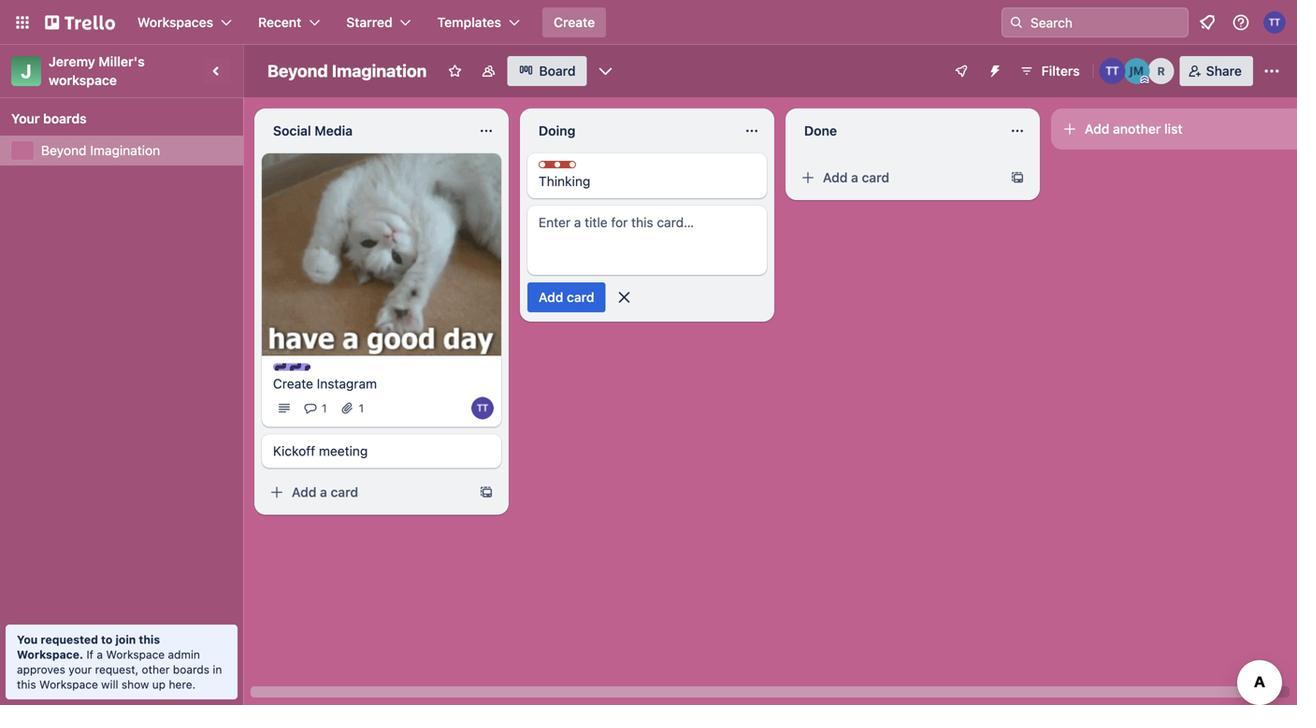 Task type: describe. For each thing, give the bounding box(es) containing it.
r button
[[1148, 58, 1174, 84]]

up
[[152, 678, 166, 691]]

0 horizontal spatial workspace
[[39, 678, 98, 691]]

automation image
[[980, 56, 1006, 82]]

card inside button
[[567, 289, 595, 305]]

boards inside "element"
[[43, 111, 87, 126]]

workspaces
[[137, 14, 213, 30]]

show menu image
[[1263, 62, 1281, 80]]

list
[[1165, 121, 1183, 137]]

social media
[[273, 123, 353, 138]]

0 horizontal spatial beyond imagination
[[41, 143, 160, 158]]

add card button
[[528, 282, 606, 312]]

add card
[[539, 289, 595, 305]]

your boards
[[11, 111, 87, 126]]

add a card button for create from template… icon
[[262, 477, 471, 507]]

create button
[[543, 7, 606, 37]]

create for create
[[554, 14, 595, 30]]

another
[[1113, 121, 1161, 137]]

color: purple, title: none image
[[273, 363, 311, 371]]

power ups image
[[954, 64, 969, 79]]

customize views image
[[596, 62, 615, 80]]

add a card button for create from template… image
[[793, 163, 1003, 193]]

admin
[[168, 648, 200, 661]]

workspace.
[[17, 648, 83, 661]]

this inside if a workspace admin approves your request, other boards in this workspace will show up here.
[[17, 678, 36, 691]]

r
[[1157, 65, 1165, 78]]

your
[[11, 111, 40, 126]]

kickoff
[[273, 443, 315, 459]]

this member is an admin of this board. image
[[1141, 76, 1149, 84]]

add a card for create from template… image's the add a card 'button'
[[823, 170, 890, 185]]

recent button
[[247, 7, 331, 37]]

add down kickoff
[[292, 484, 317, 500]]

thinking link
[[539, 172, 756, 191]]

1 horizontal spatial workspace
[[106, 648, 165, 661]]

card for create from template… image
[[862, 170, 890, 185]]

starred button
[[335, 7, 422, 37]]

beyond imagination link
[[41, 141, 232, 160]]

done
[[804, 123, 837, 138]]

to
[[101, 633, 113, 646]]

Social Media text field
[[262, 116, 468, 146]]

add down done
[[823, 170, 848, 185]]

meeting
[[319, 443, 368, 459]]

Search field
[[1024, 8, 1188, 36]]

this inside you requested to join this workspace.
[[139, 633, 160, 646]]

you requested to join this workspace.
[[17, 633, 160, 661]]

a for the add a card 'button' related to create from template… icon
[[320, 484, 327, 500]]

board link
[[507, 56, 587, 86]]

back to home image
[[45, 7, 115, 37]]

a for create from template… image's the add a card 'button'
[[851, 170, 859, 185]]

if
[[86, 648, 94, 661]]

create instagram
[[273, 376, 377, 391]]

create from template… image
[[1010, 170, 1025, 185]]

0 vertical spatial terry turtle (terryturtle) image
[[1264, 11, 1286, 34]]

j
[[21, 60, 32, 82]]

you
[[17, 633, 38, 646]]

show
[[121, 678, 149, 691]]



Task type: vqa. For each thing, say whether or not it's contained in the screenshot.
Add card
yes



Task type: locate. For each thing, give the bounding box(es) containing it.
thinking
[[539, 174, 590, 189]]

templates button
[[426, 7, 531, 37]]

card for create from template… icon
[[331, 484, 358, 500]]

add a card down done
[[823, 170, 890, 185]]

miller's
[[99, 54, 145, 69]]

beyond
[[268, 61, 328, 81], [41, 143, 87, 158]]

1 horizontal spatial add a card button
[[793, 163, 1003, 193]]

requested
[[41, 633, 98, 646]]

create down color: purple, title: none image
[[273, 376, 313, 391]]

social
[[273, 123, 311, 138]]

2 horizontal spatial terry turtle (terryturtle) image
[[1264, 11, 1286, 34]]

your boards with 1 items element
[[11, 108, 223, 130]]

0 vertical spatial workspace
[[106, 648, 165, 661]]

boards right your
[[43, 111, 87, 126]]

imagination down starred dropdown button
[[332, 61, 427, 81]]

1 horizontal spatial this
[[139, 633, 160, 646]]

0 horizontal spatial this
[[17, 678, 36, 691]]

terry turtle (terryturtle) image right open information menu image
[[1264, 11, 1286, 34]]

create for create instagram
[[273, 376, 313, 391]]

star or unstar board image
[[447, 64, 462, 79]]

0 vertical spatial imagination
[[332, 61, 427, 81]]

card left cancel "image"
[[567, 289, 595, 305]]

this down approves
[[17, 678, 36, 691]]

join
[[115, 633, 136, 646]]

cancel image
[[615, 288, 634, 307]]

beyond inside "beyond imagination" link
[[41, 143, 87, 158]]

0 horizontal spatial beyond
[[41, 143, 87, 158]]

workspace
[[106, 648, 165, 661], [39, 678, 98, 691]]

imagination down your boards with 1 items "element"
[[90, 143, 160, 158]]

create instagram link
[[273, 375, 490, 393]]

1 horizontal spatial beyond imagination
[[268, 61, 427, 81]]

imagination
[[332, 61, 427, 81], [90, 143, 160, 158]]

will
[[101, 678, 118, 691]]

1 horizontal spatial boards
[[173, 663, 210, 676]]

boards down 'admin'
[[173, 663, 210, 676]]

request,
[[95, 663, 139, 676]]

card
[[862, 170, 890, 185], [567, 289, 595, 305], [331, 484, 358, 500]]

add another list button
[[1051, 108, 1297, 150]]

1 horizontal spatial card
[[567, 289, 595, 305]]

share button
[[1180, 56, 1253, 86]]

rubyanndersson (rubyanndersson) image
[[1148, 58, 1174, 84]]

add a card
[[823, 170, 890, 185], [292, 484, 358, 500]]

1 vertical spatial imagination
[[90, 143, 160, 158]]

0 horizontal spatial add a card
[[292, 484, 358, 500]]

beyond imagination down your boards with 1 items "element"
[[41, 143, 160, 158]]

share
[[1206, 63, 1242, 79]]

1 vertical spatial a
[[320, 484, 327, 500]]

thoughts thinking
[[539, 162, 609, 189]]

1 horizontal spatial a
[[320, 484, 327, 500]]

recent
[[258, 14, 301, 30]]

Done text field
[[793, 116, 999, 146]]

create
[[554, 14, 595, 30], [273, 376, 313, 391]]

1 vertical spatial this
[[17, 678, 36, 691]]

2 1 from the left
[[359, 402, 364, 415]]

workspace visible image
[[481, 64, 496, 79]]

1 vertical spatial beyond imagination
[[41, 143, 160, 158]]

1 vertical spatial create
[[273, 376, 313, 391]]

a inside if a workspace admin approves your request, other boards in this workspace will show up here.
[[97, 648, 103, 661]]

add left cancel "image"
[[539, 289, 564, 305]]

here.
[[169, 678, 196, 691]]

1 horizontal spatial beyond
[[268, 61, 328, 81]]

0 vertical spatial this
[[139, 633, 160, 646]]

1 vertical spatial add a card
[[292, 484, 358, 500]]

1 horizontal spatial terry turtle (terryturtle) image
[[1100, 58, 1126, 84]]

kickoff meeting link
[[273, 442, 490, 461]]

boards
[[43, 111, 87, 126], [173, 663, 210, 676]]

search image
[[1009, 15, 1024, 30]]

1 down create instagram in the left bottom of the page
[[322, 402, 327, 415]]

this right join
[[139, 633, 160, 646]]

0 horizontal spatial card
[[331, 484, 358, 500]]

beyond down the recent "dropdown button"
[[268, 61, 328, 81]]

0 vertical spatial beyond imagination
[[268, 61, 427, 81]]

1 vertical spatial card
[[567, 289, 595, 305]]

terry turtle (terryturtle) image left the this member is an admin of this board. image
[[1100, 58, 1126, 84]]

create inside button
[[554, 14, 595, 30]]

2 vertical spatial terry turtle (terryturtle) image
[[471, 397, 494, 419]]

1 vertical spatial workspace
[[39, 678, 98, 691]]

0 horizontal spatial a
[[97, 648, 103, 661]]

0 vertical spatial create
[[554, 14, 595, 30]]

doing
[[539, 123, 576, 138]]

workspace navigation collapse icon image
[[204, 58, 230, 84]]

1 vertical spatial terry turtle (terryturtle) image
[[1100, 58, 1126, 84]]

add another list
[[1085, 121, 1183, 137]]

0 vertical spatial a
[[851, 170, 859, 185]]

a down "done" text box at the top
[[851, 170, 859, 185]]

media
[[315, 123, 353, 138]]

add a card down the kickoff meeting
[[292, 484, 358, 500]]

add
[[1085, 121, 1110, 137], [823, 170, 848, 185], [539, 289, 564, 305], [292, 484, 317, 500]]

1 horizontal spatial 1
[[359, 402, 364, 415]]

open information menu image
[[1232, 13, 1251, 32]]

1 vertical spatial beyond
[[41, 143, 87, 158]]

workspace
[[49, 72, 117, 88]]

a down the kickoff meeting
[[320, 484, 327, 500]]

in
[[213, 663, 222, 676]]

beyond inside the board name text box
[[268, 61, 328, 81]]

0 horizontal spatial boards
[[43, 111, 87, 126]]

Board name text field
[[258, 56, 436, 86]]

1 1 from the left
[[322, 402, 327, 415]]

add a card for the add a card 'button' related to create from template… icon
[[292, 484, 358, 500]]

create up board
[[554, 14, 595, 30]]

1 vertical spatial boards
[[173, 663, 210, 676]]

add a card button down "done" text box at the top
[[793, 163, 1003, 193]]

2 horizontal spatial a
[[851, 170, 859, 185]]

1 horizontal spatial create
[[554, 14, 595, 30]]

2 horizontal spatial card
[[862, 170, 890, 185]]

create from template… image
[[479, 485, 494, 500]]

boards inside if a workspace admin approves your request, other boards in this workspace will show up here.
[[173, 663, 210, 676]]

0 vertical spatial add a card
[[823, 170, 890, 185]]

primary element
[[0, 0, 1297, 45]]

1 horizontal spatial imagination
[[332, 61, 427, 81]]

filters
[[1042, 63, 1080, 79]]

0 horizontal spatial terry turtle (terryturtle) image
[[471, 397, 494, 419]]

board
[[539, 63, 576, 79]]

Enter a title for this card… text field
[[528, 206, 767, 275]]

0 horizontal spatial 1
[[322, 402, 327, 415]]

jeremy miller's workspace
[[49, 54, 148, 88]]

1 horizontal spatial add a card
[[823, 170, 890, 185]]

your
[[69, 663, 92, 676]]

beyond imagination down starred
[[268, 61, 427, 81]]

filters button
[[1014, 56, 1086, 86]]

terry turtle (terryturtle) image up create from template… icon
[[471, 397, 494, 419]]

1 down instagram
[[359, 402, 364, 415]]

color: bold red, title: "thoughts" element
[[539, 161, 609, 175]]

workspace down join
[[106, 648, 165, 661]]

beyond imagination inside the board name text box
[[268, 61, 427, 81]]

this
[[139, 633, 160, 646], [17, 678, 36, 691]]

workspace down your
[[39, 678, 98, 691]]

0 vertical spatial add a card button
[[793, 163, 1003, 193]]

2 vertical spatial card
[[331, 484, 358, 500]]

instagram
[[317, 376, 377, 391]]

2 vertical spatial a
[[97, 648, 103, 661]]

1
[[322, 402, 327, 415], [359, 402, 364, 415]]

1 vertical spatial add a card button
[[262, 477, 471, 507]]

0 notifications image
[[1196, 11, 1219, 34]]

add left another
[[1085, 121, 1110, 137]]

templates
[[437, 14, 501, 30]]

starred
[[346, 14, 393, 30]]

0 vertical spatial boards
[[43, 111, 87, 126]]

thoughts
[[557, 162, 609, 175]]

a
[[851, 170, 859, 185], [320, 484, 327, 500], [97, 648, 103, 661]]

if a workspace admin approves your request, other boards in this workspace will show up here.
[[17, 648, 222, 691]]

imagination inside the board name text box
[[332, 61, 427, 81]]

card down meeting
[[331, 484, 358, 500]]

add a card button
[[793, 163, 1003, 193], [262, 477, 471, 507]]

add a card button down 'kickoff meeting' link
[[262, 477, 471, 507]]

jeremy miller (jeremymiller198) image
[[1124, 58, 1150, 84]]

a right if
[[97, 648, 103, 661]]

terry turtle (terryturtle) image
[[1264, 11, 1286, 34], [1100, 58, 1126, 84], [471, 397, 494, 419]]

Doing text field
[[528, 116, 733, 146]]

0 vertical spatial beyond
[[268, 61, 328, 81]]

0 horizontal spatial imagination
[[90, 143, 160, 158]]

0 horizontal spatial add a card button
[[262, 477, 471, 507]]

beyond imagination
[[268, 61, 427, 81], [41, 143, 160, 158]]

jeremy
[[49, 54, 95, 69]]

approves
[[17, 663, 65, 676]]

beyond down your boards
[[41, 143, 87, 158]]

card down "done" text box at the top
[[862, 170, 890, 185]]

workspaces button
[[126, 7, 243, 37]]

kickoff meeting
[[273, 443, 368, 459]]

0 horizontal spatial create
[[273, 376, 313, 391]]

0 vertical spatial card
[[862, 170, 890, 185]]

other
[[142, 663, 170, 676]]



